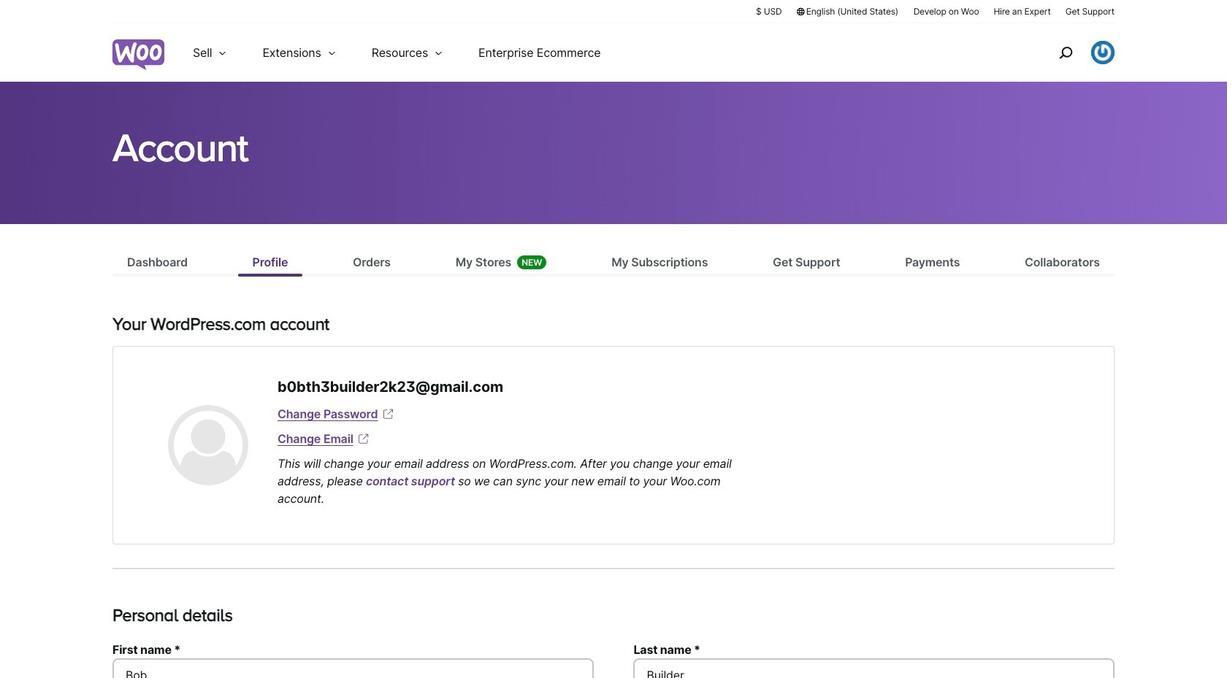Task type: describe. For each thing, give the bounding box(es) containing it.
external link image
[[356, 432, 371, 446]]

service navigation menu element
[[1028, 29, 1115, 76]]



Task type: vqa. For each thing, say whether or not it's contained in the screenshot.
text field
yes



Task type: locate. For each thing, give the bounding box(es) containing it.
None text field
[[113, 659, 594, 679], [634, 659, 1115, 679], [113, 659, 594, 679], [634, 659, 1115, 679]]

search image
[[1054, 41, 1078, 64]]

open account menu image
[[1092, 41, 1115, 64]]

external link image
[[381, 407, 396, 422]]

gravatar image image
[[168, 405, 248, 486]]



